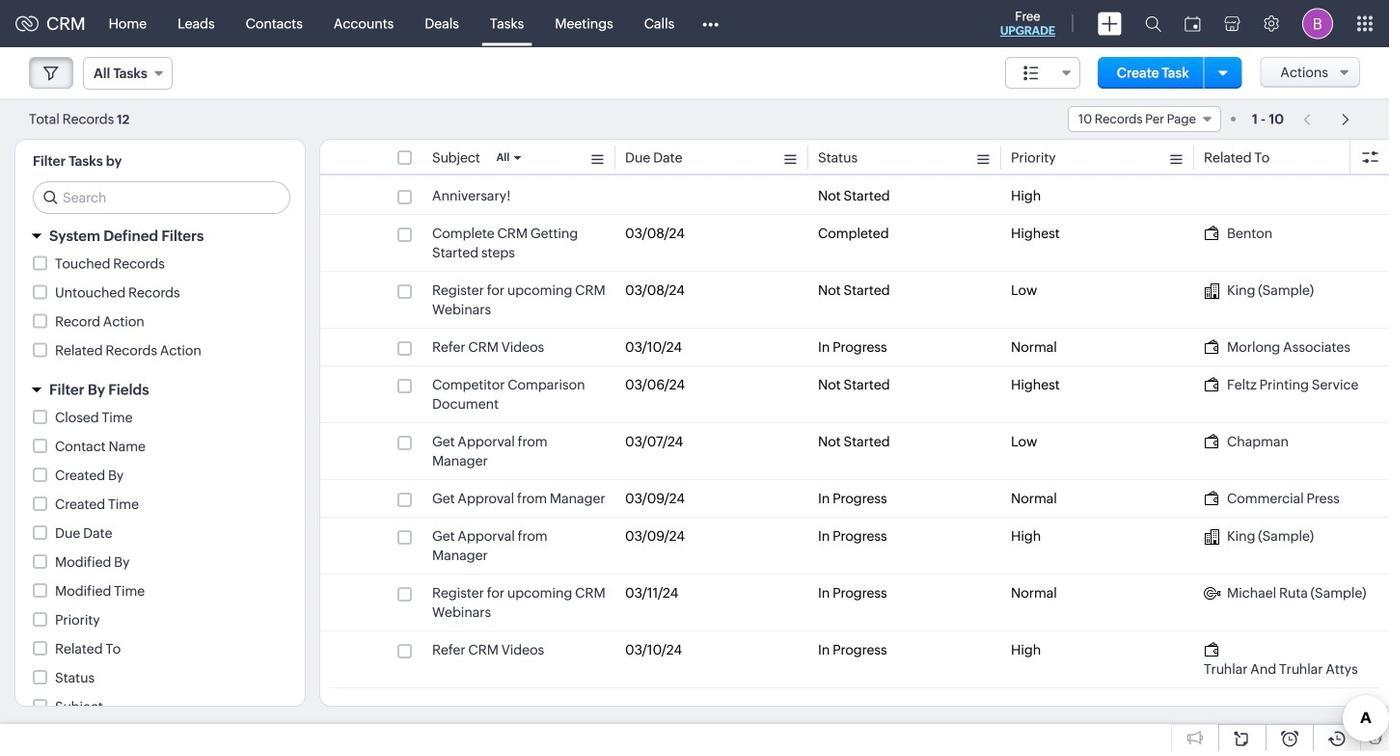 Task type: describe. For each thing, give the bounding box(es) containing it.
Search text field
[[34, 182, 289, 213]]

logo image
[[15, 16, 39, 31]]

create menu element
[[1086, 0, 1133, 47]]

profile image
[[1302, 8, 1333, 39]]

size image
[[1023, 65, 1039, 82]]

search element
[[1133, 0, 1173, 47]]

calendar image
[[1185, 16, 1201, 31]]

Other Modules field
[[690, 8, 731, 39]]

search image
[[1145, 15, 1161, 32]]

create menu image
[[1098, 12, 1122, 35]]



Task type: locate. For each thing, give the bounding box(es) containing it.
row group
[[320, 177, 1389, 689]]

None field
[[83, 57, 172, 90], [1005, 57, 1080, 89], [1068, 106, 1221, 132], [83, 57, 172, 90], [1068, 106, 1221, 132]]

none field size
[[1005, 57, 1080, 89]]

profile element
[[1291, 0, 1345, 47]]



Task type: vqa. For each thing, say whether or not it's contained in the screenshot.
James
no



